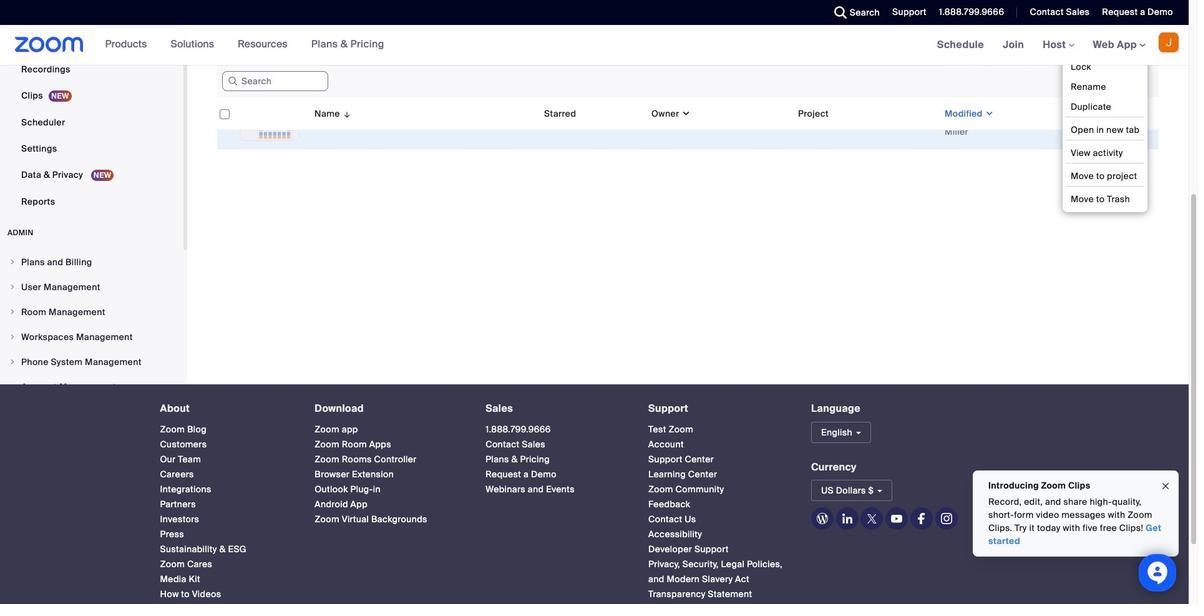 Task type: locate. For each thing, give the bounding box(es) containing it.
4 menu item from the top
[[0, 325, 184, 349]]

1 heading from the left
[[160, 403, 292, 414]]

right image for 2nd menu item from the bottom
[[9, 358, 16, 366]]

cell
[[793, 51, 940, 100], [793, 100, 940, 149]]

4 right image from the top
[[9, 333, 16, 341]]

banner
[[0, 25, 1189, 66]]

admin menu menu
[[0, 250, 184, 425]]

application
[[217, 17, 1168, 159], [544, 66, 642, 84], [544, 115, 642, 134]]

1 cell from the top
[[793, 51, 940, 100]]

zoom logo image
[[15, 37, 83, 52]]

5 right image from the top
[[9, 358, 16, 366]]

application for copy of fun fact element's cell
[[544, 66, 642, 84]]

0 horizontal spatial down image
[[679, 107, 691, 120]]

Search text field
[[222, 71, 328, 91]]

profile picture image
[[1159, 32, 1179, 52]]

down image
[[679, 107, 691, 120], [983, 107, 994, 120]]

2 right image from the top
[[9, 283, 16, 291]]

right image for 1st menu item from the top
[[9, 258, 16, 266]]

1 right image from the top
[[9, 258, 16, 266]]

4 heading from the left
[[649, 403, 789, 414]]

1 horizontal spatial down image
[[983, 107, 994, 120]]

2 menu item from the top
[[0, 275, 184, 299]]

application for fun fact element on the top of the page cell
[[544, 115, 642, 134]]

2 cell from the top
[[793, 100, 940, 149]]

heading
[[160, 403, 292, 414], [315, 403, 463, 414], [486, 403, 626, 414], [649, 403, 789, 414]]

more options for fun fact image
[[1128, 119, 1148, 130]]

close image
[[1161, 479, 1171, 493]]

arrow down image
[[340, 106, 352, 121]]

menu item
[[0, 250, 184, 274], [0, 275, 184, 299], [0, 300, 184, 324], [0, 325, 184, 349], [0, 350, 184, 374], [0, 375, 184, 399]]

meetings navigation
[[928, 25, 1189, 66]]

5 menu item from the top
[[0, 350, 184, 374]]

3 right image from the top
[[9, 308, 16, 316]]

personal menu menu
[[0, 0, 184, 215]]

right image
[[9, 258, 16, 266], [9, 283, 16, 291], [9, 308, 16, 316], [9, 333, 16, 341], [9, 358, 16, 366]]

3 menu item from the top
[[0, 300, 184, 324]]



Task type: vqa. For each thing, say whether or not it's contained in the screenshot.
team
no



Task type: describe. For each thing, give the bounding box(es) containing it.
6 menu item from the top
[[0, 375, 184, 399]]

cell for copy of fun fact element
[[793, 51, 940, 100]]

1 menu item from the top
[[0, 250, 184, 274]]

right image
[[9, 383, 16, 391]]

copy of fun fact element
[[315, 69, 388, 81]]

product information navigation
[[96, 25, 394, 65]]

2 heading from the left
[[315, 403, 463, 414]]

2 down image from the left
[[983, 107, 994, 120]]

fun fact element
[[315, 119, 352, 130]]

right image for 5th menu item from the bottom of the admin menu menu
[[9, 283, 16, 291]]

fun fact, modified at mar 22, 2024 by jeremy miller, link image
[[240, 107, 300, 141]]

1 down image from the left
[[679, 107, 691, 120]]

3 heading from the left
[[486, 403, 626, 414]]

cell for fun fact element on the top of the page
[[793, 100, 940, 149]]

right image for third menu item from the top of the admin menu menu
[[9, 308, 16, 316]]

right image for 3rd menu item from the bottom
[[9, 333, 16, 341]]

thumbnail of copy of fun fact image
[[240, 59, 299, 91]]

thumbnail of fun fact image
[[240, 108, 299, 140]]

list mode, selected image
[[1134, 76, 1154, 87]]



